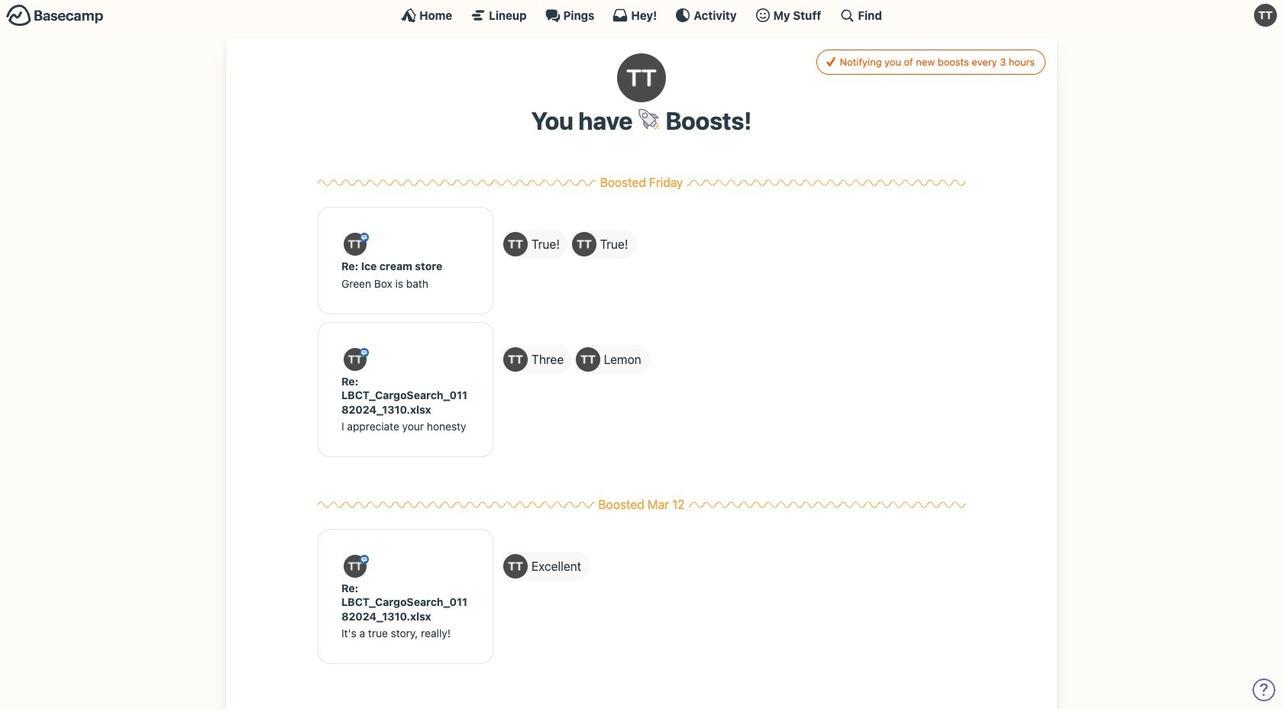 Task type: describe. For each thing, give the bounding box(es) containing it.
terry turtle image for first terry t. boosted the comment with 'true!' element from the left
[[504, 233, 528, 257]]

terry t. boosted the comment with 'lemon' element
[[574, 345, 650, 374]]

terry turtle image for terry t. boosted the comment with 'three' element at the left of the page
[[504, 348, 528, 372]]

terry turtle image for terry t. boosted the comment with 'excellent' element
[[504, 555, 528, 579]]

2 terry t. boosted the comment with 'true!' element from the left
[[570, 230, 637, 259]]

terry t. boosted the comment with 'three' element
[[501, 345, 572, 374]]

keyboard shortcut: ⌘ + / image
[[840, 8, 855, 23]]

terry turtle image inside 'terry t. boosted the comment with 'lemon'' "element"
[[576, 348, 600, 372]]

switch accounts image
[[6, 4, 104, 28]]

comment image for terry t. boosted the comment with 'excellent' element
[[360, 556, 369, 565]]

1 terry t. boosted the comment with 'true!' element from the left
[[501, 230, 568, 259]]



Task type: locate. For each thing, give the bounding box(es) containing it.
terry turtle image
[[1255, 4, 1277, 27], [617, 53, 666, 102], [344, 233, 367, 256], [576, 348, 600, 372]]

terry turtle image
[[504, 233, 528, 257], [572, 233, 596, 257], [504, 348, 528, 372], [344, 349, 367, 371], [504, 555, 528, 579], [344, 556, 367, 579]]

1 horizontal spatial terry t. boosted the comment with 'true!' element
[[570, 230, 637, 259]]

terry t. boosted the comment with 'excellent' element
[[501, 553, 590, 582]]

terry turtle image for 2nd terry t. boosted the comment with 'true!' element from the left
[[572, 233, 596, 257]]

friday element
[[649, 176, 683, 190]]

comment image
[[360, 233, 369, 243], [360, 556, 369, 565]]

1 vertical spatial comment image
[[360, 556, 369, 565]]

terry turtle image inside terry t. boosted the comment with 'three' element
[[504, 348, 528, 372]]

1 comment image from the top
[[360, 233, 369, 243]]

0 vertical spatial comment image
[[360, 233, 369, 243]]

main element
[[0, 0, 1284, 30]]

terry t. boosted the comment with 'true!' element
[[501, 230, 568, 259], [570, 230, 637, 259]]

comment image for first terry t. boosted the comment with 'true!' element from the left
[[360, 233, 369, 243]]

2 comment image from the top
[[360, 556, 369, 565]]

comment image
[[360, 349, 369, 358]]

0 horizontal spatial terry t. boosted the comment with 'true!' element
[[501, 230, 568, 259]]

mar 12 element
[[648, 498, 685, 512]]

terry turtle image inside terry t. boosted the comment with 'excellent' element
[[504, 555, 528, 579]]



Task type: vqa. For each thing, say whether or not it's contained in the screenshot.
comment icon associated with TERRY T. BOOSTED THE COMMENT WITH 'EXCELLENT' element
yes



